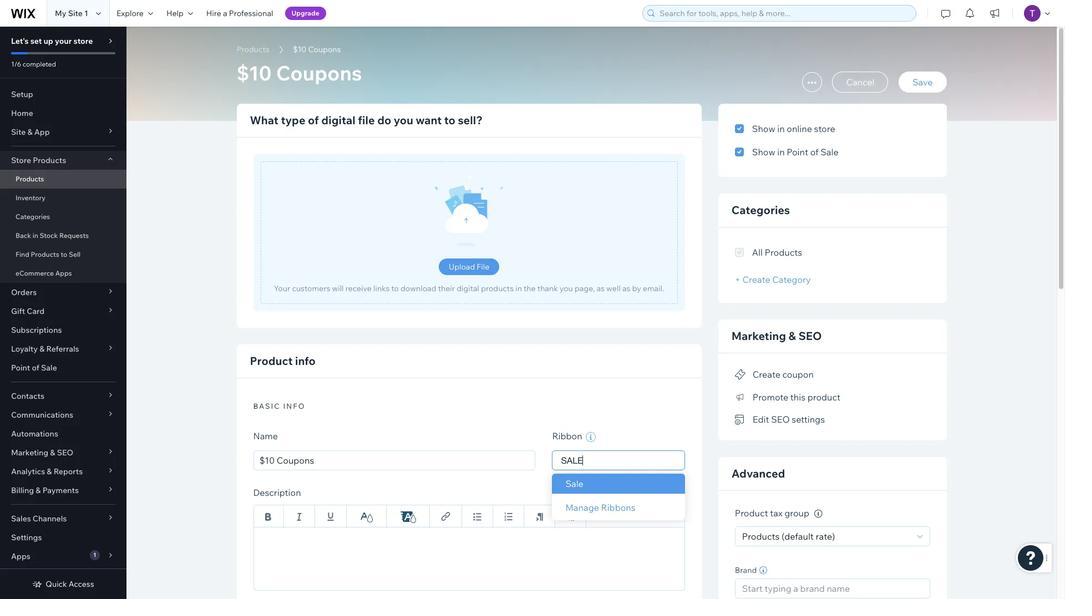 Task type: vqa. For each thing, say whether or not it's contained in the screenshot.
Marketing to the right
yes



Task type: locate. For each thing, give the bounding box(es) containing it.
site right my
[[68, 8, 83, 18]]

sale up manage
[[566, 478, 584, 489]]

2 horizontal spatial sale
[[821, 146, 839, 158]]

marketing & seo up create coupon button
[[732, 329, 822, 343]]

marketing & seo inside marketing & seo dropdown button
[[11, 448, 73, 458]]

products
[[237, 44, 269, 54], [33, 155, 66, 165], [16, 175, 44, 183], [765, 247, 802, 258], [31, 250, 59, 259], [742, 531, 780, 542]]

their
[[438, 283, 455, 293]]

1 horizontal spatial store
[[814, 123, 835, 134]]

help button
[[160, 0, 200, 27]]

digital
[[321, 113, 355, 127], [457, 283, 479, 293]]

create
[[743, 274, 770, 285], [753, 369, 781, 380]]

1 horizontal spatial of
[[308, 113, 319, 127]]

rate)
[[816, 531, 835, 542]]

ecommerce apps link
[[0, 264, 126, 283]]

$10 coupons down upgrade button at the left of page
[[293, 44, 341, 54]]

0 vertical spatial to
[[444, 113, 455, 127]]

edit
[[753, 414, 769, 425]]

2 show from the top
[[752, 146, 775, 158]]

store inside $10 coupons form
[[814, 123, 835, 134]]

0 vertical spatial apps
[[55, 269, 72, 277]]

coupon
[[783, 369, 814, 380]]

site down home
[[11, 127, 26, 137]]

0 horizontal spatial product
[[250, 354, 293, 368]]

0 horizontal spatial of
[[32, 363, 39, 373]]

$10 down upgrade button at the left of page
[[293, 44, 306, 54]]

find
[[16, 250, 29, 259]]

product info
[[250, 354, 316, 368]]

0 horizontal spatial you
[[394, 113, 413, 127]]

0 horizontal spatial seo
[[57, 448, 73, 458]]

0 vertical spatial marketing & seo
[[732, 329, 822, 343]]

0 vertical spatial product
[[250, 354, 293, 368]]

create inside button
[[753, 369, 781, 380]]

1 horizontal spatial point
[[787, 146, 808, 158]]

settings
[[11, 533, 42, 543]]

to
[[444, 113, 455, 127], [61, 250, 67, 259], [391, 283, 399, 293]]

contacts
[[11, 391, 44, 401]]

to right links
[[391, 283, 399, 293]]

subscriptions link
[[0, 321, 126, 340]]

0 vertical spatial products link
[[231, 44, 275, 55]]

email.
[[643, 283, 664, 293]]

1 horizontal spatial apps
[[55, 269, 72, 277]]

0 horizontal spatial digital
[[321, 113, 355, 127]]

1 vertical spatial marketing & seo
[[11, 448, 73, 458]]

in for online
[[777, 123, 785, 134]]

download
[[401, 283, 436, 293]]

product left tax
[[735, 508, 768, 519]]

0 horizontal spatial marketing
[[11, 448, 48, 458]]

ribbon
[[552, 431, 584, 442]]

digital left file
[[321, 113, 355, 127]]

show
[[752, 123, 775, 134], [752, 146, 775, 158]]

marketing up create coupon button
[[732, 329, 786, 343]]

as
[[597, 283, 605, 293], [622, 283, 631, 293]]

1 vertical spatial $10 coupons
[[237, 60, 362, 85]]

0 horizontal spatial categories
[[16, 212, 50, 221]]

& inside dropdown button
[[27, 127, 33, 137]]

show in point of sale
[[752, 146, 839, 158]]

products link down store products
[[0, 170, 126, 189]]

store right your in the left of the page
[[73, 36, 93, 46]]

Add a product name text field
[[253, 451, 536, 470]]

1 vertical spatial sale
[[41, 363, 57, 373]]

1 horizontal spatial as
[[622, 283, 631, 293]]

home
[[11, 108, 33, 118]]

find products to sell link
[[0, 245, 126, 264]]

products link inside $10 coupons form
[[231, 44, 275, 55]]

1 vertical spatial info
[[283, 402, 305, 411]]

2 vertical spatial of
[[32, 363, 39, 373]]

categories down the inventory
[[16, 212, 50, 221]]

file
[[477, 262, 490, 272]]

1 vertical spatial digital
[[457, 283, 479, 293]]

promote coupon image
[[735, 370, 746, 380]]

links
[[373, 283, 390, 293]]

of down loyalty & referrals
[[32, 363, 39, 373]]

& right billing
[[36, 485, 41, 495]]

seo up analytics & reports dropdown button
[[57, 448, 73, 458]]

0 horizontal spatial 1
[[84, 8, 88, 18]]

in inside the sidebar element
[[33, 231, 38, 240]]

contacts button
[[0, 387, 126, 406]]

billing & payments
[[11, 485, 79, 495]]

1 horizontal spatial categories
[[732, 203, 790, 217]]

0 vertical spatial show
[[752, 123, 775, 134]]

2 vertical spatial seo
[[57, 448, 73, 458]]

1 horizontal spatial site
[[68, 8, 83, 18]]

categories up all
[[732, 203, 790, 217]]

set
[[30, 36, 42, 46]]

marketing & seo inside $10 coupons form
[[732, 329, 822, 343]]

1 vertical spatial seo
[[771, 414, 790, 425]]

show for show in online store
[[752, 123, 775, 134]]

& up analytics & reports
[[50, 448, 55, 458]]

1 horizontal spatial seo
[[771, 414, 790, 425]]

2 vertical spatial to
[[391, 283, 399, 293]]

apps down find products to sell 'link'
[[55, 269, 72, 277]]

apps inside "ecommerce apps" link
[[55, 269, 72, 277]]

1 vertical spatial 1
[[93, 551, 96, 559]]

in down show in online store
[[777, 146, 785, 158]]

manage ribbons
[[566, 502, 636, 513]]

in left online
[[777, 123, 785, 134]]

apps down settings
[[11, 551, 30, 561]]

of right type
[[308, 113, 319, 127]]

store
[[73, 36, 93, 46], [814, 123, 835, 134]]

product tax group
[[735, 508, 811, 519]]

of down online
[[810, 146, 819, 158]]

seo right the edit
[[771, 414, 790, 425]]

& for marketing & seo dropdown button
[[50, 448, 55, 458]]

0 horizontal spatial site
[[11, 127, 26, 137]]

show left online
[[752, 123, 775, 134]]

digital right their
[[457, 283, 479, 293]]

manage
[[566, 502, 599, 513]]

in right the back
[[33, 231, 38, 240]]

products up ecommerce apps
[[31, 250, 59, 259]]

product
[[808, 392, 841, 403]]

0 vertical spatial $10
[[293, 44, 306, 54]]

0 vertical spatial digital
[[321, 113, 355, 127]]

0 vertical spatial seo
[[799, 329, 822, 343]]

seo up coupon
[[799, 329, 822, 343]]

you left page,
[[560, 283, 573, 293]]

edit seo settings
[[753, 414, 825, 425]]

0 horizontal spatial as
[[597, 283, 605, 293]]

1 vertical spatial to
[[61, 250, 67, 259]]

product up basic
[[250, 354, 293, 368]]

0 horizontal spatial $10
[[237, 60, 272, 85]]

my
[[55, 8, 66, 18]]

1 vertical spatial of
[[810, 146, 819, 158]]

sell
[[69, 250, 81, 259]]

1 vertical spatial marketing
[[11, 448, 48, 458]]

sell?
[[458, 113, 483, 127]]

point down online
[[787, 146, 808, 158]]

0 horizontal spatial to
[[61, 250, 67, 259]]

seo inside dropdown button
[[57, 448, 73, 458]]

& left app
[[27, 127, 33, 137]]

1 vertical spatial you
[[560, 283, 573, 293]]

1 vertical spatial create
[[753, 369, 781, 380]]

show down show in online store
[[752, 146, 775, 158]]

store
[[11, 155, 31, 165]]

site
[[68, 8, 83, 18], [11, 127, 26, 137]]

communications
[[11, 410, 73, 420]]

info up basic info
[[295, 354, 316, 368]]

create up promote
[[753, 369, 781, 380]]

+ create category button
[[735, 274, 811, 285]]

generate
[[616, 488, 655, 499]]

marketing up analytics
[[11, 448, 48, 458]]

orders
[[11, 287, 37, 297]]

settings link
[[0, 528, 126, 547]]

info right basic
[[283, 402, 305, 411]]

& up coupon
[[789, 329, 796, 343]]

quick access
[[46, 579, 94, 589]]

to left the sell?
[[444, 113, 455, 127]]

1 vertical spatial store
[[814, 123, 835, 134]]

0 vertical spatial point
[[787, 146, 808, 158]]

1 horizontal spatial 1
[[93, 551, 96, 559]]

0 horizontal spatial sale
[[41, 363, 57, 373]]

2 horizontal spatial to
[[444, 113, 455, 127]]

gift
[[11, 306, 25, 316]]

ecommerce apps
[[16, 269, 72, 277]]

point inside the sidebar element
[[11, 363, 30, 373]]

1 horizontal spatial marketing
[[732, 329, 786, 343]]

1 vertical spatial $10
[[237, 60, 272, 85]]

products right store
[[33, 155, 66, 165]]

products
[[481, 283, 514, 293]]

products link down the professional
[[231, 44, 275, 55]]

1 show from the top
[[752, 123, 775, 134]]

sale down loyalty & referrals
[[41, 363, 57, 373]]

1 horizontal spatial $10
[[293, 44, 306, 54]]

explore
[[116, 8, 144, 18]]

1 vertical spatial show
[[752, 146, 775, 158]]

marketing inside dropdown button
[[11, 448, 48, 458]]

& left reports
[[47, 467, 52, 477]]

1 vertical spatial product
[[735, 508, 768, 519]]

edit seo settings button
[[735, 412, 825, 427]]

& inside popup button
[[39, 344, 45, 354]]

point of sale link
[[0, 358, 126, 377]]

info
[[295, 354, 316, 368], [283, 402, 305, 411]]

product for product tax group
[[735, 508, 768, 519]]

1 vertical spatial point
[[11, 363, 30, 373]]

$10 coupons up type
[[237, 60, 362, 85]]

coupons down upgrade button at the left of page
[[308, 44, 341, 54]]

1 horizontal spatial sale
[[566, 478, 584, 489]]

1 vertical spatial products link
[[0, 170, 126, 189]]

of
[[308, 113, 319, 127], [810, 146, 819, 158], [32, 363, 39, 373]]

2 horizontal spatial of
[[810, 146, 819, 158]]

sale down show in online store
[[821, 146, 839, 158]]

0 horizontal spatial marketing & seo
[[11, 448, 73, 458]]

you right do
[[394, 113, 413, 127]]

& for analytics & reports dropdown button
[[47, 467, 52, 477]]

1/6 completed
[[11, 60, 56, 68]]

0 vertical spatial of
[[308, 113, 319, 127]]

page,
[[575, 283, 595, 293]]

0 horizontal spatial apps
[[11, 551, 30, 561]]

sale
[[821, 146, 839, 158], [41, 363, 57, 373], [566, 478, 584, 489]]

0 horizontal spatial store
[[73, 36, 93, 46]]

1 up access
[[93, 551, 96, 559]]

1 horizontal spatial you
[[560, 283, 573, 293]]

point down loyalty
[[11, 363, 30, 373]]

analytics
[[11, 467, 45, 477]]

apps
[[55, 269, 72, 277], [11, 551, 30, 561]]

false text field
[[253, 527, 685, 591]]

1 right my
[[84, 8, 88, 18]]

0 vertical spatial info
[[295, 354, 316, 368]]

inventory
[[16, 194, 45, 202]]

0 vertical spatial store
[[73, 36, 93, 46]]

as left well
[[597, 283, 605, 293]]

0 vertical spatial marketing
[[732, 329, 786, 343]]

promote image
[[735, 392, 746, 402]]

your customers will receive links to download their digital products in the thank you page, as well as by email.
[[274, 283, 664, 293]]

0 vertical spatial coupons
[[308, 44, 341, 54]]

as left by
[[622, 283, 631, 293]]

inventory link
[[0, 189, 126, 207]]

1 as from the left
[[597, 283, 605, 293]]

categories inside $10 coupons form
[[732, 203, 790, 217]]

well
[[606, 283, 621, 293]]

store right online
[[814, 123, 835, 134]]

to left sell
[[61, 250, 67, 259]]

& right loyalty
[[39, 344, 45, 354]]

store inside the sidebar element
[[73, 36, 93, 46]]

0 vertical spatial site
[[68, 8, 83, 18]]

site & app
[[11, 127, 50, 137]]

(default
[[782, 531, 814, 542]]

products inside popup button
[[33, 155, 66, 165]]

$10 up what
[[237, 60, 272, 85]]

create coupon
[[753, 369, 814, 380]]

coupons up type
[[276, 60, 362, 85]]

marketing & seo up analytics & reports
[[11, 448, 73, 458]]

professional
[[229, 8, 273, 18]]

1 vertical spatial site
[[11, 127, 26, 137]]

sidebar element
[[0, 27, 126, 599]]

2 vertical spatial sale
[[566, 478, 584, 489]]

0 horizontal spatial point
[[11, 363, 30, 373]]

1 horizontal spatial product
[[735, 508, 768, 519]]

1 horizontal spatial products link
[[231, 44, 275, 55]]

Start typing a brand name field
[[739, 579, 926, 598]]

hire
[[206, 8, 221, 18]]

1 horizontal spatial marketing & seo
[[732, 329, 822, 343]]

1 vertical spatial apps
[[11, 551, 30, 561]]

Select box search field
[[561, 451, 676, 470]]

point of sale
[[11, 363, 57, 373]]

all
[[752, 247, 763, 258]]

create right +
[[743, 274, 770, 285]]

save
[[913, 77, 933, 88]]



Task type: describe. For each thing, give the bounding box(es) containing it.
products inside 'link'
[[31, 250, 59, 259]]

in for point
[[777, 146, 785, 158]]

1 horizontal spatial digital
[[457, 283, 479, 293]]

& for site & app dropdown button
[[27, 127, 33, 137]]

of inside the sidebar element
[[32, 363, 39, 373]]

file
[[358, 113, 375, 127]]

2 as from the left
[[622, 283, 631, 293]]

category
[[772, 274, 811, 285]]

promote
[[753, 392, 788, 403]]

Search for tools, apps, help & more... field
[[656, 6, 913, 21]]

group
[[785, 508, 809, 519]]

sales
[[11, 514, 31, 524]]

upload
[[449, 262, 475, 272]]

orders button
[[0, 283, 126, 302]]

automations
[[11, 429, 58, 439]]

products up the inventory
[[16, 175, 44, 183]]

cancel button
[[832, 72, 888, 93]]

receive
[[345, 283, 372, 293]]

cancel
[[846, 77, 875, 88]]

show for show in point of sale
[[752, 146, 775, 158]]

completed
[[23, 60, 56, 68]]

product for product info
[[250, 354, 293, 368]]

referrals
[[46, 344, 79, 354]]

do
[[377, 113, 391, 127]]

promote this product
[[753, 392, 841, 403]]

1 horizontal spatial to
[[391, 283, 399, 293]]

payments
[[43, 485, 79, 495]]

upload file
[[449, 262, 490, 272]]

back in stock requests
[[16, 231, 89, 240]]

generate ai text
[[616, 488, 685, 499]]

find products to sell
[[16, 250, 81, 259]]

advanced
[[732, 467, 785, 481]]

automations link
[[0, 424, 126, 443]]

sales channels
[[11, 514, 67, 524]]

categories link
[[0, 207, 126, 226]]

sales channels button
[[0, 509, 126, 528]]

0 vertical spatial you
[[394, 113, 413, 127]]

thank
[[537, 283, 558, 293]]

text
[[668, 488, 685, 499]]

in left the
[[516, 283, 522, 293]]

let's
[[11, 36, 29, 46]]

manage ribbons button
[[552, 494, 685, 521]]

loyalty
[[11, 344, 38, 354]]

back
[[16, 231, 31, 240]]

1 inside the sidebar element
[[93, 551, 96, 559]]

tax
[[770, 508, 783, 519]]

home link
[[0, 104, 126, 123]]

help
[[166, 8, 183, 18]]

your
[[274, 283, 290, 293]]

setup
[[11, 89, 33, 99]]

gift card
[[11, 306, 44, 316]]

want
[[416, 113, 442, 127]]

& for billing & payments dropdown button
[[36, 485, 41, 495]]

card
[[27, 306, 44, 316]]

0 vertical spatial sale
[[821, 146, 839, 158]]

products (default rate)
[[742, 531, 835, 542]]

in for stock
[[33, 231, 38, 240]]

subscriptions
[[11, 325, 62, 335]]

customers
[[292, 283, 330, 293]]

promote this product button
[[735, 389, 841, 405]]

by
[[632, 283, 641, 293]]

seo settings image
[[735, 415, 746, 425]]

marketing & seo button
[[0, 443, 126, 462]]

online
[[787, 123, 812, 134]]

info for basic info
[[283, 402, 305, 411]]

site inside site & app dropdown button
[[11, 127, 26, 137]]

name
[[253, 431, 278, 442]]

gift card button
[[0, 302, 126, 321]]

$10 coupons form
[[126, 27, 1065, 599]]

generate ai text button
[[600, 487, 685, 500]]

info tooltip image
[[814, 510, 823, 518]]

marketing inside $10 coupons form
[[732, 329, 786, 343]]

1/6
[[11, 60, 21, 68]]

2 horizontal spatial seo
[[799, 329, 822, 343]]

quick access button
[[32, 579, 94, 589]]

basic info
[[253, 402, 305, 411]]

billing & payments button
[[0, 481, 126, 500]]

a
[[223, 8, 227, 18]]

store products
[[11, 155, 66, 165]]

1 vertical spatial coupons
[[276, 60, 362, 85]]

site & app button
[[0, 123, 126, 141]]

quick
[[46, 579, 67, 589]]

upgrade button
[[285, 7, 326, 20]]

communications button
[[0, 406, 126, 424]]

up
[[44, 36, 53, 46]]

hire a professional link
[[200, 0, 280, 27]]

info for product info
[[295, 354, 316, 368]]

save button
[[899, 72, 947, 93]]

show in online store
[[752, 123, 835, 134]]

billing
[[11, 485, 34, 495]]

point inside $10 coupons form
[[787, 146, 808, 158]]

requests
[[59, 231, 89, 240]]

0 vertical spatial create
[[743, 274, 770, 285]]

products down the professional
[[237, 44, 269, 54]]

what
[[250, 113, 278, 127]]

sale inside the sidebar element
[[41, 363, 57, 373]]

create coupon button
[[735, 367, 814, 383]]

& for loyalty & referrals popup button
[[39, 344, 45, 354]]

to inside 'link'
[[61, 250, 67, 259]]

0 vertical spatial 1
[[84, 8, 88, 18]]

type
[[281, 113, 305, 127]]

this
[[790, 392, 806, 403]]

& inside $10 coupons form
[[789, 329, 796, 343]]

products down product tax group
[[742, 531, 780, 542]]

your
[[55, 36, 72, 46]]

ai
[[657, 488, 666, 499]]

ribbons
[[601, 502, 636, 513]]

0 vertical spatial $10 coupons
[[293, 44, 341, 54]]

categories inside the sidebar element
[[16, 212, 50, 221]]

0 horizontal spatial products link
[[0, 170, 126, 189]]

ecommerce
[[16, 269, 54, 277]]

seo inside button
[[771, 414, 790, 425]]

products right all
[[765, 247, 802, 258]]

description
[[253, 487, 301, 498]]

basic
[[253, 402, 281, 411]]



